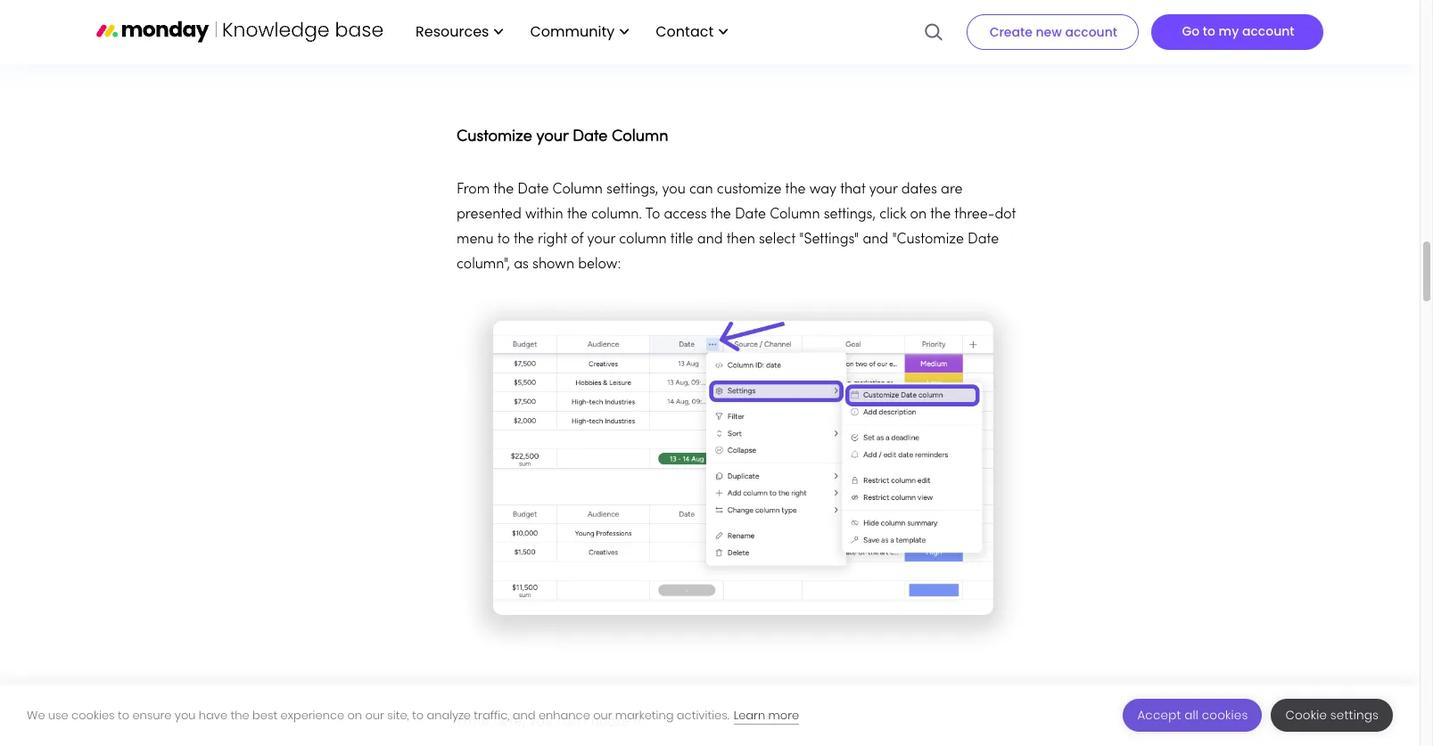 Task type: vqa. For each thing, say whether or not it's contained in the screenshot.
1st From from the top
yes



Task type: locate. For each thing, give the bounding box(es) containing it.
list containing resources
[[398, 0, 737, 64]]

1 from from the top
[[457, 183, 490, 197]]

cookies right use
[[71, 707, 115, 724]]

column for the
[[553, 183, 603, 197]]

create new account link
[[967, 14, 1139, 50]]

cookies
[[71, 707, 115, 724], [1202, 707, 1248, 724]]

1 vertical spatial column
[[553, 183, 603, 197]]

accept all cookies
[[1138, 707, 1248, 724]]

0 vertical spatial on
[[911, 208, 927, 222]]

1 horizontal spatial column
[[612, 130, 669, 145]]

you left "have"
[[175, 707, 196, 724]]

settings
[[1331, 707, 1379, 724]]

date up column.
[[573, 130, 608, 145]]

1 vertical spatial your
[[870, 183, 898, 197]]

choose
[[584, 716, 630, 730]]

1 horizontal spatial settings,
[[824, 208, 876, 222]]

column
[[612, 130, 669, 145], [553, 183, 603, 197], [770, 208, 820, 222]]

group 1 - 2023-08-16t105941.023.png image
[[457, 292, 1028, 657]]

have
[[199, 707, 228, 724]]

2 horizontal spatial column
[[770, 208, 820, 222]]

within
[[525, 208, 564, 222]]

0 horizontal spatial cookies
[[71, 707, 115, 724]]

are
[[941, 183, 963, 197]]

and down click
[[863, 233, 889, 247]]

to right the go at the right
[[1203, 22, 1216, 40]]

settings, down that
[[824, 208, 876, 222]]

"settings"
[[800, 233, 859, 247]]

you inside dialog
[[175, 707, 196, 724]]

and
[[697, 233, 723, 247], [863, 233, 889, 247], [513, 707, 536, 724]]

our right enhance at the left
[[593, 707, 612, 724]]

0 vertical spatial can
[[690, 183, 713, 197]]

2 horizontal spatial you
[[662, 183, 686, 197]]

0 horizontal spatial your
[[537, 130, 568, 145]]

on
[[911, 208, 927, 222], [347, 707, 362, 724]]

column up select
[[770, 208, 820, 222]]

dialog
[[0, 685, 1420, 747]]

to inside from the date column settings, you can customize the way that your dates are presented within the column. to access the date column settings, click on the three-dot menu to the right of your column title and then select "settings" and "customize date column", as shown below:
[[498, 233, 510, 247]]

go
[[1182, 22, 1200, 40]]

from
[[457, 183, 490, 197], [457, 716, 490, 730]]

and inside dialog
[[513, 707, 536, 724]]

you up access
[[662, 183, 686, 197]]

on down dates
[[911, 208, 927, 222]]

can
[[690, 183, 713, 197], [557, 716, 580, 730]]

you inside from the date column settings, you can customize the way that your dates are presented within the column. to access the date column settings, click on the three-dot menu to the right of your column title and then select "settings" and "customize date column", as shown below:
[[662, 183, 686, 197]]

to
[[1203, 22, 1216, 40], [498, 233, 510, 247], [118, 707, 129, 724], [412, 707, 424, 724]]

learn more link
[[734, 707, 799, 725]]

best
[[252, 707, 278, 724]]

the up 'of'
[[567, 208, 588, 222]]

1 vertical spatial on
[[347, 707, 362, 724]]

you right here,
[[529, 716, 553, 730]]

0 vertical spatial settings,
[[607, 183, 659, 197]]

0 horizontal spatial can
[[557, 716, 580, 730]]

your up click
[[870, 183, 898, 197]]

resources link
[[407, 17, 512, 47]]

cookies inside button
[[1202, 707, 1248, 724]]

our left site,
[[365, 707, 384, 724]]

to right site,
[[412, 707, 424, 724]]

ensure
[[132, 707, 172, 724]]

from inside from the date column settings, you can customize the way that your dates are presented within the column. to access the date column settings, click on the three-dot menu to the right of your column title and then select "settings" and "customize date column", as shown below:
[[457, 183, 490, 197]]

create new account
[[990, 23, 1118, 41]]

our
[[365, 707, 384, 724], [593, 707, 612, 724]]

column up within
[[553, 183, 603, 197]]

right
[[538, 233, 568, 247]]

0 vertical spatial column
[[612, 130, 669, 145]]

to:
[[634, 716, 650, 730]]

to inside main element
[[1203, 22, 1216, 40]]

shown
[[533, 258, 575, 272]]

1 horizontal spatial our
[[593, 707, 612, 724]]

can left choose
[[557, 716, 580, 730]]

2 from from the top
[[457, 716, 490, 730]]

account right new
[[1066, 23, 1118, 41]]

go to my account link
[[1152, 14, 1324, 50]]

account right my
[[1243, 22, 1295, 40]]

1 horizontal spatial can
[[690, 183, 713, 197]]

and right traffic,
[[513, 707, 536, 724]]

column up to
[[612, 130, 669, 145]]

1 horizontal spatial on
[[911, 208, 927, 222]]

enhance
[[539, 707, 590, 724]]

0 horizontal spatial you
[[175, 707, 196, 724]]

0 horizontal spatial account
[[1066, 23, 1118, 41]]

the left best
[[231, 707, 249, 724]]

1 horizontal spatial and
[[697, 233, 723, 247]]

from up the presented
[[457, 183, 490, 197]]

0 horizontal spatial column
[[553, 183, 603, 197]]

from for from here, you can choose to:
[[457, 716, 490, 730]]

list
[[398, 0, 737, 64]]

2 horizontal spatial and
[[863, 233, 889, 247]]

1 horizontal spatial cookies
[[1202, 707, 1248, 724]]

customize your date column link
[[457, 121, 669, 147]]

cpt2308141115 1161x631.gif image
[[457, 0, 1028, 62]]

1 horizontal spatial your
[[587, 233, 616, 247]]

cookie
[[1286, 707, 1328, 724]]

we use cookies to ensure you have the best experience on our site, to analyze traffic, and enhance our marketing activities. learn more
[[27, 707, 799, 724]]

settings, up column.
[[607, 183, 659, 197]]

cookies right all
[[1202, 707, 1248, 724]]

you for settings,
[[662, 183, 686, 197]]

on right experience
[[347, 707, 362, 724]]

from the date column settings, you can customize the way that your dates are presented within the column. to access the date column settings, click on the three-dot menu to the right of your column title and then select "settings" and "customize date column", as shown below:
[[457, 183, 1016, 272]]

0 horizontal spatial and
[[513, 707, 536, 724]]

0 horizontal spatial settings,
[[607, 183, 659, 197]]

to right menu
[[498, 233, 510, 247]]

column for your
[[612, 130, 669, 145]]

0 horizontal spatial our
[[365, 707, 384, 724]]

the down the are
[[931, 208, 951, 222]]

1 vertical spatial from
[[457, 716, 490, 730]]

0 horizontal spatial on
[[347, 707, 362, 724]]

2 horizontal spatial your
[[870, 183, 898, 197]]

your right customize
[[537, 130, 568, 145]]

the
[[494, 183, 514, 197], [786, 183, 806, 197], [567, 208, 588, 222], [711, 208, 731, 222], [931, 208, 951, 222], [514, 233, 534, 247], [231, 707, 249, 724]]

customize your date column
[[457, 130, 669, 145]]

resources
[[416, 21, 489, 42]]

from left here,
[[457, 716, 490, 730]]

cookies for use
[[71, 707, 115, 724]]

way
[[810, 183, 837, 197]]

then
[[727, 233, 755, 247]]

access
[[664, 208, 707, 222]]

settings,
[[607, 183, 659, 197], [824, 208, 876, 222]]

we
[[27, 707, 45, 724]]

account
[[1243, 22, 1295, 40], [1066, 23, 1118, 41]]

contact
[[656, 21, 714, 42]]

to left ensure at the bottom
[[118, 707, 129, 724]]

date down the customize
[[735, 208, 766, 222]]

can up access
[[690, 183, 713, 197]]

you
[[662, 183, 686, 197], [175, 707, 196, 724], [529, 716, 553, 730]]

create
[[990, 23, 1033, 41]]

activities.
[[677, 707, 730, 724]]

site,
[[387, 707, 409, 724]]

your
[[537, 130, 568, 145], [870, 183, 898, 197], [587, 233, 616, 247]]

and right title
[[697, 233, 723, 247]]

here,
[[494, 716, 526, 730]]

date
[[573, 130, 608, 145], [518, 183, 549, 197], [735, 208, 766, 222], [968, 233, 999, 247]]

to
[[646, 208, 660, 222]]

you for ensure
[[175, 707, 196, 724]]

2 vertical spatial column
[[770, 208, 820, 222]]

your right 'of'
[[587, 233, 616, 247]]

0 vertical spatial from
[[457, 183, 490, 197]]

accept
[[1138, 707, 1182, 724]]



Task type: describe. For each thing, give the bounding box(es) containing it.
2 our from the left
[[593, 707, 612, 724]]

accept all cookies button
[[1124, 699, 1263, 732]]

1 our from the left
[[365, 707, 384, 724]]

the inside dialog
[[231, 707, 249, 724]]

from for from the date column settings, you can customize the way that your dates are presented within the column. to access the date column settings, click on the three-dot menu to the right of your column title and then select "settings" and "customize date column", as shown below:
[[457, 183, 490, 197]]

1 vertical spatial can
[[557, 716, 580, 730]]

of
[[571, 233, 584, 247]]

cookies for all
[[1202, 707, 1248, 724]]

main element
[[398, 0, 1324, 64]]

search logo image
[[924, 0, 944, 64]]

learn
[[734, 707, 766, 724]]

menu
[[457, 233, 494, 247]]

that
[[841, 183, 866, 197]]

below:
[[578, 258, 621, 272]]

1 horizontal spatial account
[[1243, 22, 1295, 40]]

1 vertical spatial settings,
[[824, 208, 876, 222]]

customize
[[457, 130, 532, 145]]

0 vertical spatial your
[[537, 130, 568, 145]]

experience
[[281, 707, 344, 724]]

on inside dialog
[[347, 707, 362, 724]]

analyze
[[427, 707, 471, 724]]

my
[[1219, 22, 1239, 40]]

three-
[[955, 208, 995, 222]]

the up then at the top
[[711, 208, 731, 222]]

cookie settings
[[1286, 707, 1379, 724]]

title
[[671, 233, 694, 247]]

community
[[530, 21, 615, 42]]

the up the as
[[514, 233, 534, 247]]

click
[[880, 208, 907, 222]]

contact link
[[647, 17, 737, 47]]

all
[[1185, 707, 1199, 724]]

"customize
[[892, 233, 964, 247]]

2 vertical spatial your
[[587, 233, 616, 247]]

1 horizontal spatial you
[[529, 716, 553, 730]]

column
[[619, 233, 667, 247]]

select
[[759, 233, 796, 247]]

can inside from the date column settings, you can customize the way that your dates are presented within the column. to access the date column settings, click on the three-dot menu to the right of your column title and then select "settings" and "customize date column", as shown below:
[[690, 183, 713, 197]]

column.
[[591, 208, 642, 222]]

cookie settings button
[[1272, 699, 1394, 732]]

dialog containing we use cookies to ensure you have the best experience on our site, to analyze traffic, and enhance our marketing activities.
[[0, 685, 1420, 747]]

date down 'three-'
[[968, 233, 999, 247]]

dot
[[995, 208, 1016, 222]]

from here, you can choose to:
[[457, 716, 650, 730]]

go to my account
[[1182, 22, 1295, 40]]

presented
[[457, 208, 522, 222]]

the left way
[[786, 183, 806, 197]]

more
[[769, 707, 799, 724]]

on inside from the date column settings, you can customize the way that your dates are presented within the column. to access the date column settings, click on the three-dot menu to the right of your column title and then select "settings" and "customize date column", as shown below:
[[911, 208, 927, 222]]

as
[[514, 258, 529, 272]]

new
[[1036, 23, 1062, 41]]

marketing
[[615, 707, 674, 724]]

customize
[[717, 183, 782, 197]]

traffic,
[[474, 707, 510, 724]]

column",
[[457, 258, 510, 272]]

the up the presented
[[494, 183, 514, 197]]

monday.com logo image
[[96, 13, 384, 50]]

use
[[48, 707, 68, 724]]

dates
[[902, 183, 938, 197]]

date up within
[[518, 183, 549, 197]]

community link
[[521, 17, 638, 47]]



